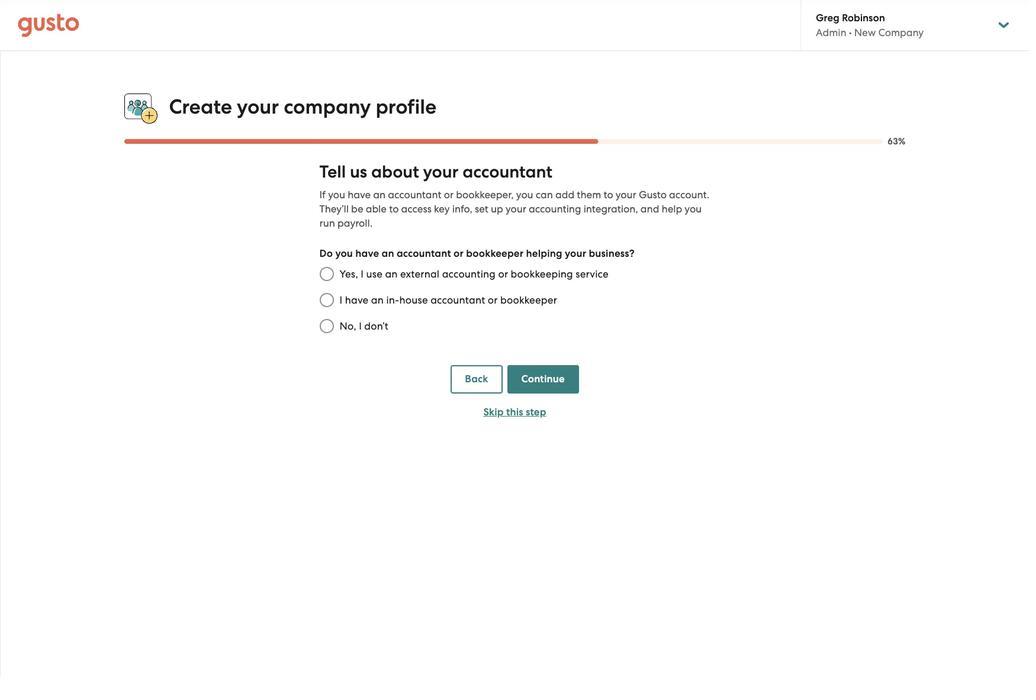 Task type: vqa. For each thing, say whether or not it's contained in the screenshot.
STATES—WE'LL
no



Task type: locate. For each thing, give the bounding box(es) containing it.
0 horizontal spatial to
[[389, 203, 399, 215]]

accounting down the 'add'
[[529, 203, 581, 215]]

have inside if you have an accountant or bookkeeper, you can add them to your gusto account. they'll be able to access key info, set up your accounting integration, and help you run payroll.
[[348, 189, 371, 201]]

add
[[556, 189, 575, 201]]

bookkeeping
[[511, 268, 573, 280]]

accountant for if you have an accountant or bookkeeper, you can add them to your gusto account. they'll be able to access key info, set up your accounting integration, and help you run payroll.
[[388, 189, 442, 201]]

accountant up external
[[397, 248, 451, 260]]

admin
[[816, 27, 847, 38]]

be
[[351, 203, 363, 215]]

back
[[465, 373, 488, 386]]

or down 'do you have an accountant or bookkeeper helping your business?'
[[498, 268, 508, 280]]

an up able
[[373, 189, 386, 201]]

bookkeeper
[[466, 248, 524, 260], [500, 294, 557, 306]]

an left in-
[[371, 294, 384, 306]]

to
[[604, 189, 613, 201], [389, 203, 399, 215]]

1 horizontal spatial accounting
[[529, 203, 581, 215]]

1 vertical spatial have
[[356, 248, 379, 260]]

i
[[361, 268, 364, 280], [340, 294, 343, 306], [359, 321, 362, 332]]

access
[[401, 203, 432, 215]]

about
[[371, 162, 419, 183]]

back link
[[451, 366, 503, 394]]

run
[[320, 217, 335, 229]]

your right create
[[237, 95, 279, 119]]

skip
[[484, 406, 504, 419]]

no,
[[340, 321, 356, 332]]

profile
[[376, 95, 437, 119]]

business?
[[589, 248, 635, 260]]

this
[[506, 406, 523, 419]]

if
[[320, 189, 326, 201]]

an inside if you have an accountant or bookkeeper, you can add them to your gusto account. they'll be able to access key info, set up your accounting integration, and help you run payroll.
[[373, 189, 386, 201]]

have up use
[[356, 248, 379, 260]]

or up yes, i use an external accounting or bookkeeping service at top
[[454, 248, 464, 260]]

have
[[348, 189, 371, 201], [356, 248, 379, 260], [345, 294, 369, 306]]

gusto
[[639, 189, 667, 201]]

house
[[400, 294, 428, 306]]

1 vertical spatial bookkeeper
[[500, 294, 557, 306]]

account.
[[669, 189, 710, 201]]

to up integration,
[[604, 189, 613, 201]]

you right do
[[335, 248, 353, 260]]

i up no,
[[340, 294, 343, 306]]

company
[[879, 27, 924, 38]]

0 vertical spatial to
[[604, 189, 613, 201]]

bookkeeper down "bookkeeping"
[[500, 294, 557, 306]]

0 vertical spatial bookkeeper
[[466, 248, 524, 260]]

you down 'account.'
[[685, 203, 702, 215]]

don't
[[364, 321, 389, 332]]

helping
[[526, 248, 563, 260]]

your
[[237, 95, 279, 119], [423, 162, 459, 183], [616, 189, 637, 201], [506, 203, 526, 215], [565, 248, 587, 260]]

them
[[577, 189, 601, 201]]

an up use
[[382, 248, 394, 260]]

tell
[[320, 162, 346, 183]]

continue
[[522, 373, 565, 386]]

if you have an accountant or bookkeeper, you can add them to your gusto account. they'll be able to access key info, set up your accounting integration, and help you run payroll.
[[320, 189, 710, 229]]

to right able
[[389, 203, 399, 215]]

No, I don't radio
[[314, 313, 340, 339]]

skip this step
[[484, 406, 546, 419]]

or down yes, i use an external accounting or bookkeeping service at top
[[488, 294, 498, 306]]

yes,
[[340, 268, 358, 280]]

can
[[536, 189, 553, 201]]

i right no,
[[359, 321, 362, 332]]

you
[[328, 189, 345, 201], [516, 189, 533, 201], [685, 203, 702, 215], [335, 248, 353, 260]]

accountant inside if you have an accountant or bookkeeper, you can add them to your gusto account. they'll be able to access key info, set up your accounting integration, and help you run payroll.
[[388, 189, 442, 201]]

have up be on the left top of page
[[348, 189, 371, 201]]

or up key
[[444, 189, 454, 201]]

help
[[662, 203, 682, 215]]

and
[[641, 203, 659, 215]]

accountant up bookkeeper,
[[463, 162, 553, 183]]

step
[[526, 406, 546, 419]]

your up integration,
[[616, 189, 637, 201]]

accounting
[[529, 203, 581, 215], [442, 268, 496, 280]]

0 vertical spatial accounting
[[529, 203, 581, 215]]

63%
[[888, 136, 906, 147]]

1 vertical spatial accounting
[[442, 268, 496, 280]]

i have an in-house accountant or bookkeeper
[[340, 294, 557, 306]]

0 vertical spatial i
[[361, 268, 364, 280]]

company
[[284, 95, 371, 119]]

accountant
[[463, 162, 553, 183], [388, 189, 442, 201], [397, 248, 451, 260], [431, 294, 485, 306]]

have for about
[[348, 189, 371, 201]]

or
[[444, 189, 454, 201], [454, 248, 464, 260], [498, 268, 508, 280], [488, 294, 498, 306]]

2 vertical spatial i
[[359, 321, 362, 332]]

an
[[373, 189, 386, 201], [382, 248, 394, 260], [385, 268, 398, 280], [371, 294, 384, 306]]

home image
[[18, 13, 79, 37]]

an right use
[[385, 268, 398, 280]]

0 horizontal spatial accounting
[[442, 268, 496, 280]]

0 vertical spatial have
[[348, 189, 371, 201]]

an for do
[[382, 248, 394, 260]]

2 vertical spatial have
[[345, 294, 369, 306]]

accountant up access
[[388, 189, 442, 201]]

in-
[[386, 294, 400, 306]]

bookkeeper up yes, i use an external accounting or bookkeeping service at top
[[466, 248, 524, 260]]

accounting down 'do you have an accountant or bookkeeper helping your business?'
[[442, 268, 496, 280]]

do
[[320, 248, 333, 260]]

i left use
[[361, 268, 364, 280]]

have up no, i don't
[[345, 294, 369, 306]]

service
[[576, 268, 609, 280]]

accounting inside if you have an accountant or bookkeeper, you can add them to your gusto account. they'll be able to access key info, set up your accounting integration, and help you run payroll.
[[529, 203, 581, 215]]



Task type: describe. For each thing, give the bounding box(es) containing it.
1 vertical spatial to
[[389, 203, 399, 215]]

robinson
[[842, 12, 885, 24]]

I have an in-house accountant or bookkeeper radio
[[314, 287, 340, 313]]

create
[[169, 95, 232, 119]]

have for have
[[356, 248, 379, 260]]

info,
[[452, 203, 473, 215]]

they'll
[[320, 203, 349, 215]]

up
[[491, 203, 503, 215]]

your up key
[[423, 162, 459, 183]]

no, i don't
[[340, 321, 389, 332]]

Yes, I use an external accounting or bookkeeping service radio
[[314, 261, 340, 287]]

continue button
[[507, 366, 579, 394]]

set
[[475, 203, 489, 215]]

key
[[434, 203, 450, 215]]

bookkeeper,
[[456, 189, 514, 201]]

new
[[855, 27, 876, 38]]

your right "up"
[[506, 203, 526, 215]]

you left can
[[516, 189, 533, 201]]

skip this step button
[[451, 399, 579, 427]]

accountant for tell us about your accountant
[[463, 162, 553, 183]]

1 horizontal spatial to
[[604, 189, 613, 201]]

use
[[366, 268, 383, 280]]

an for if
[[373, 189, 386, 201]]

or inside if you have an accountant or bookkeeper, you can add them to your gusto account. they'll be able to access key info, set up your accounting integration, and help you run payroll.
[[444, 189, 454, 201]]

integration,
[[584, 203, 638, 215]]

external
[[400, 268, 440, 280]]

accountant down yes, i use an external accounting or bookkeeping service at top
[[431, 294, 485, 306]]

i for yes,
[[361, 268, 364, 280]]

us
[[350, 162, 367, 183]]

tell us about your accountant
[[320, 162, 553, 183]]

an for yes,
[[385, 268, 398, 280]]

able
[[366, 203, 387, 215]]

your up service at the right top
[[565, 248, 587, 260]]

1 vertical spatial i
[[340, 294, 343, 306]]

create your company profile
[[169, 95, 437, 119]]

do you have an accountant or bookkeeper helping your business?
[[320, 248, 635, 260]]

you right "if"
[[328, 189, 345, 201]]

accountant for do you have an accountant or bookkeeper helping your business?
[[397, 248, 451, 260]]

greg
[[816, 12, 840, 24]]

greg robinson admin • new company
[[816, 12, 924, 38]]

payroll.
[[338, 217, 373, 229]]

•
[[849, 27, 852, 38]]

yes, i use an external accounting or bookkeeping service
[[340, 268, 609, 280]]

i for no,
[[359, 321, 362, 332]]



